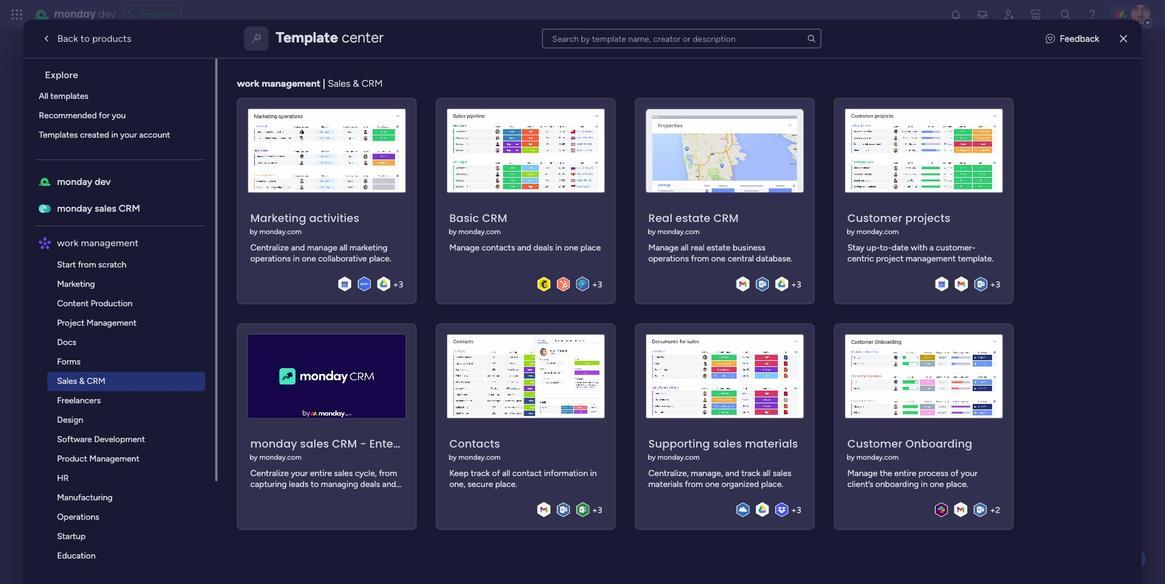 Task type: describe. For each thing, give the bounding box(es) containing it.
all inside centralize and manage all marketing operations in one collaborative place.
[[340, 243, 348, 253]]

project
[[876, 253, 904, 264]]

secure
[[468, 479, 493, 490]]

content
[[57, 298, 89, 308]]

manufacturing
[[57, 492, 113, 503]]

centralize, manage, and track all sales materials from one organized place.
[[649, 468, 792, 490]]

for
[[99, 110, 110, 120]]

docs
[[57, 337, 77, 347]]

software development
[[57, 434, 145, 444]]

from inside "manage all real estate business operations from one central database."
[[691, 253, 709, 264]]

customer for customer projects
[[848, 210, 903, 226]]

real
[[649, 210, 673, 226]]

operations
[[57, 512, 100, 522]]

place. inside centralize, manage, and track all sales materials from one organized place.
[[761, 479, 784, 490]]

production
[[91, 298, 133, 308]]

back to products button
[[31, 26, 141, 51]]

stay up-to-date with a customer- centric project management template.
[[848, 243, 994, 264]]

3 for contacts
[[598, 505, 602, 515]]

product inside monday sales crm - enterprise product by monday.com
[[428, 436, 471, 451]]

|
[[323, 77, 325, 89]]

customer for customer onboarding
[[848, 436, 903, 451]]

work for work management
[[57, 237, 79, 248]]

your inside manage the entire process of your client's onboarding in one place.
[[961, 468, 978, 479]]

monday.com inside the customer onboarding by monday.com
[[857, 453, 899, 462]]

track inside keep track of all contact information in one, secure place.
[[471, 468, 490, 479]]

all inside "manage all real estate business operations from one central database."
[[681, 243, 689, 253]]

products
[[92, 32, 131, 44]]

in inside explore element
[[112, 129, 118, 140]]

by inside contacts by monday.com
[[449, 453, 457, 462]]

0 vertical spatial dev
[[98, 7, 116, 21]]

1 horizontal spatial &
[[353, 77, 359, 89]]

contacts
[[449, 436, 500, 451]]

a
[[930, 243, 934, 253]]

+ for customer projects
[[991, 279, 996, 290]]

see plans
[[139, 9, 176, 19]]

sales for monday sales crm - enterprise product by monday.com
[[300, 436, 329, 451]]

+ 3 for marketing activities
[[393, 279, 403, 290]]

customer-
[[936, 243, 976, 253]]

invite members image
[[1003, 8, 1016, 21]]

and inside centralize and manage all marketing operations in one collaborative place.
[[291, 243, 305, 253]]

forms
[[57, 356, 81, 367]]

work for work management | sales & crm
[[237, 77, 260, 89]]

by inside supporting sales materials by monday.com
[[648, 453, 656, 462]]

center
[[342, 28, 384, 46]]

keep
[[449, 468, 469, 479]]

onboarding
[[876, 479, 919, 490]]

update feed image
[[977, 8, 989, 21]]

by inside marketing activities by monday.com
[[250, 227, 258, 236]]

work management
[[57, 237, 139, 248]]

enterprise
[[370, 436, 425, 451]]

in inside centralize and manage all marketing operations in one collaborative place.
[[293, 253, 300, 264]]

work management templates element
[[35, 255, 215, 585]]

manage the entire process of your client's onboarding in one place.
[[848, 468, 978, 490]]

0 vertical spatial monday dev
[[54, 7, 116, 21]]

+ for customer onboarding
[[991, 505, 996, 515]]

recommended for you
[[39, 110, 126, 120]]

templates
[[51, 90, 89, 101]]

management for project management
[[87, 317, 137, 328]]

freelancers
[[57, 395, 101, 406]]

to-
[[880, 243, 892, 253]]

3 for customer projects
[[996, 279, 1001, 290]]

software
[[57, 434, 92, 444]]

centralize
[[250, 243, 289, 253]]

all templates
[[39, 90, 89, 101]]

by inside the customer onboarding by monday.com
[[847, 453, 855, 462]]

select product image
[[11, 8, 23, 21]]

management for product management
[[90, 453, 140, 464]]

monday sales crm - enterprise product by monday.com
[[250, 436, 471, 462]]

estate inside "manage all real estate business operations from one central database."
[[707, 243, 731, 253]]

organized
[[722, 479, 759, 490]]

all inside centralize, manage, and track all sales materials from one organized place.
[[763, 468, 771, 479]]

+ 3 for contacts
[[593, 505, 602, 515]]

you
[[112, 110, 126, 120]]

+ for marketing activities
[[393, 279, 399, 290]]

all inside keep track of all contact information in one, secure place.
[[502, 468, 510, 479]]

manage
[[307, 243, 337, 253]]

see plans button
[[123, 5, 181, 24]]

supporting
[[649, 436, 710, 451]]

from inside centralize, manage, and track all sales materials from one organized place.
[[685, 479, 703, 490]]

crm for monday sales crm - enterprise product by monday.com
[[332, 436, 357, 451]]

with
[[911, 243, 928, 253]]

business
[[733, 243, 766, 253]]

contacts by monday.com
[[449, 436, 501, 462]]

place
[[581, 243, 601, 253]]

-
[[360, 436, 367, 451]]

design
[[57, 415, 83, 425]]

management for work management | sales & crm
[[262, 77, 321, 89]]

monday sales crm
[[57, 202, 140, 214]]

centralize and manage all marketing operations in one collaborative place.
[[250, 243, 391, 264]]

help
[[1114, 554, 1136, 566]]

product management
[[57, 453, 140, 464]]

feedback link
[[1046, 32, 1100, 45]]

james peterson image
[[1132, 5, 1151, 24]]

start
[[57, 259, 76, 270]]

in right deals
[[555, 243, 562, 253]]

all
[[39, 90, 49, 101]]

sales inside work management templates element
[[57, 376, 77, 386]]

manage,
[[691, 468, 723, 479]]

+ for basic crm
[[593, 279, 598, 290]]

contacts
[[482, 243, 515, 253]]

one inside manage the entire process of your client's onboarding in one place.
[[930, 479, 944, 490]]

plans
[[156, 9, 176, 19]]

monday.com inside "real estate crm by monday.com"
[[658, 227, 700, 236]]

list box containing explore
[[28, 58, 218, 585]]

basic crm by monday.com
[[449, 210, 507, 236]]

client's
[[848, 479, 874, 490]]

start from scratch
[[57, 259, 127, 270]]

basic
[[449, 210, 479, 226]]

0 vertical spatial sales
[[328, 77, 351, 89]]

monday.com inside marketing activities by monday.com
[[260, 227, 302, 236]]

in inside manage the entire process of your client's onboarding in one place.
[[921, 479, 928, 490]]

2
[[996, 505, 1001, 515]]

one inside centralize, manage, and track all sales materials from one organized place.
[[705, 479, 720, 490]]

crm for monday sales crm
[[119, 202, 140, 214]]

manage for customer
[[848, 468, 878, 479]]

collaborative
[[318, 253, 367, 264]]

+ for real estate crm
[[792, 279, 797, 290]]

entire
[[895, 468, 917, 479]]

startup
[[57, 531, 86, 541]]

sales for monday sales crm
[[95, 202, 117, 214]]

sales inside centralize, manage, and track all sales materials from one organized place.
[[773, 468, 792, 479]]

search everything image
[[1060, 8, 1072, 21]]

back to products
[[57, 32, 131, 44]]

contact
[[513, 468, 542, 479]]



Task type: vqa. For each thing, say whether or not it's contained in the screenshot.
THE YOUR within Manage the entire process of your client's onboarding in one place.
yes



Task type: locate. For each thing, give the bounding box(es) containing it.
product up keep
[[428, 436, 471, 451]]

1 horizontal spatial management
[[262, 77, 321, 89]]

one,
[[449, 479, 466, 490]]

operations inside "manage all real estate business operations from one central database."
[[649, 253, 689, 264]]

operations down centralize
[[250, 253, 291, 264]]

None search field
[[542, 29, 821, 48]]

0 horizontal spatial management
[[81, 237, 139, 248]]

2 track from the left
[[742, 468, 761, 479]]

crm up freelancers
[[87, 376, 106, 386]]

centralize,
[[649, 468, 689, 479]]

one left central
[[712, 253, 726, 264]]

2 vertical spatial management
[[906, 253, 956, 264]]

all up collaborative
[[340, 243, 348, 253]]

crm for real estate crm by monday.com
[[714, 210, 739, 226]]

sales inside monday sales crm - enterprise product by monday.com
[[300, 436, 329, 451]]

management inside the stay up-to-date with a customer- centric project management template.
[[906, 253, 956, 264]]

1 vertical spatial management
[[81, 237, 139, 248]]

crm down center
[[362, 77, 383, 89]]

your down you
[[120, 129, 137, 140]]

keep track of all contact information in one, secure place.
[[449, 468, 597, 490]]

manage inside manage the entire process of your client's onboarding in one place.
[[848, 468, 878, 479]]

projects
[[906, 210, 951, 226]]

all left real
[[681, 243, 689, 253]]

0 horizontal spatial sales
[[57, 376, 77, 386]]

product inside work management templates element
[[57, 453, 88, 464]]

and for basic crm
[[517, 243, 531, 253]]

crm up contacts
[[482, 210, 507, 226]]

customer inside the customer onboarding by monday.com
[[848, 436, 903, 451]]

estate right real
[[707, 243, 731, 253]]

marketing up content
[[57, 279, 95, 289]]

customer onboarding by monday.com
[[847, 436, 973, 462]]

place. inside keep track of all contact information in one, secure place.
[[495, 479, 518, 490]]

3 for supporting sales materials
[[797, 505, 802, 515]]

+ 3 for real estate crm
[[792, 279, 802, 290]]

templates created in your account
[[39, 129, 171, 140]]

customer up the the
[[848, 436, 903, 451]]

1 vertical spatial customer
[[848, 436, 903, 451]]

account
[[139, 129, 171, 140]]

manage down real
[[649, 243, 679, 253]]

template center
[[276, 28, 384, 46]]

your right process
[[961, 468, 978, 479]]

place. down marketing
[[369, 253, 391, 264]]

operations inside centralize and manage all marketing operations in one collaborative place.
[[250, 253, 291, 264]]

0 horizontal spatial and
[[291, 243, 305, 253]]

1 vertical spatial estate
[[707, 243, 731, 253]]

0 vertical spatial estate
[[676, 210, 711, 226]]

sales for supporting sales materials by monday.com
[[713, 436, 742, 451]]

project management
[[57, 317, 137, 328]]

0 horizontal spatial track
[[471, 468, 490, 479]]

in down you
[[112, 129, 118, 140]]

marketing activities by monday.com
[[250, 210, 360, 236]]

marketing inside work management templates element
[[57, 279, 95, 289]]

crm up work management
[[119, 202, 140, 214]]

sales & crm
[[57, 376, 106, 386]]

of
[[492, 468, 500, 479], [951, 468, 959, 479]]

monday dev
[[54, 7, 116, 21], [57, 175, 111, 187]]

stay
[[848, 243, 865, 253]]

database.
[[756, 253, 793, 264]]

place. down process
[[947, 479, 969, 490]]

date
[[892, 243, 909, 253]]

in right information
[[590, 468, 597, 479]]

from right start
[[78, 259, 96, 270]]

+ for contacts
[[593, 505, 598, 515]]

3 for real estate crm
[[797, 279, 802, 290]]

crm left -
[[332, 436, 357, 451]]

place. down contact
[[495, 479, 518, 490]]

+ 3
[[393, 279, 403, 290], [593, 279, 602, 290], [792, 279, 802, 290], [991, 279, 1001, 290], [593, 505, 602, 515], [792, 505, 802, 515]]

2 horizontal spatial and
[[725, 468, 740, 479]]

and
[[291, 243, 305, 253], [517, 243, 531, 253], [725, 468, 740, 479]]

+ 3 for basic crm
[[593, 279, 602, 290]]

1 vertical spatial work
[[57, 237, 79, 248]]

and inside centralize, manage, and track all sales materials from one organized place.
[[725, 468, 740, 479]]

monday marketplace image
[[1030, 8, 1042, 21]]

close image
[[1120, 34, 1128, 43]]

monday.com inside contacts by monday.com
[[459, 453, 501, 462]]

product down software
[[57, 453, 88, 464]]

operations down real
[[649, 253, 689, 264]]

1 vertical spatial &
[[79, 376, 85, 386]]

dev
[[98, 7, 116, 21], [95, 175, 111, 187]]

central
[[728, 253, 754, 264]]

scratch
[[98, 259, 127, 270]]

place. inside centralize and manage all marketing operations in one collaborative place.
[[369, 253, 391, 264]]

from inside work management templates element
[[78, 259, 96, 270]]

2 customer from the top
[[848, 436, 903, 451]]

+ for supporting sales materials
[[792, 505, 797, 515]]

1 track from the left
[[471, 468, 490, 479]]

your inside explore element
[[120, 129, 137, 140]]

0 horizontal spatial manage
[[449, 243, 480, 253]]

all down supporting sales materials by monday.com
[[763, 468, 771, 479]]

by
[[250, 227, 258, 236], [449, 227, 457, 236], [648, 227, 656, 236], [847, 227, 855, 236], [250, 453, 258, 462], [449, 453, 457, 462], [648, 453, 656, 462], [847, 453, 855, 462]]

monday.com inside basic crm by monday.com
[[459, 227, 501, 236]]

+ 3 for customer projects
[[991, 279, 1001, 290]]

crm up "manage all real estate business operations from one central database."
[[714, 210, 739, 226]]

materials down the centralize,
[[649, 479, 683, 490]]

back
[[57, 32, 78, 44]]

search image
[[807, 34, 817, 43]]

0 horizontal spatial marketing
[[57, 279, 95, 289]]

help button
[[1104, 550, 1146, 570]]

1 horizontal spatial of
[[951, 468, 959, 479]]

in down process
[[921, 479, 928, 490]]

templates
[[39, 129, 78, 140]]

1 horizontal spatial materials
[[745, 436, 798, 451]]

management down a on the right of the page
[[906, 253, 956, 264]]

manage inside "manage all real estate business operations from one central database."
[[649, 243, 679, 253]]

crm inside work management templates element
[[87, 376, 106, 386]]

from
[[691, 253, 709, 264], [78, 259, 96, 270], [685, 479, 703, 490]]

1 operations from the left
[[250, 253, 291, 264]]

and left manage
[[291, 243, 305, 253]]

v2 user feedback image
[[1046, 32, 1055, 45]]

and up organized
[[725, 468, 740, 479]]

1 customer from the top
[[848, 210, 903, 226]]

in
[[112, 129, 118, 140], [555, 243, 562, 253], [293, 253, 300, 264], [590, 468, 597, 479], [921, 479, 928, 490]]

3 for marketing activities
[[399, 279, 403, 290]]

1 horizontal spatial work
[[237, 77, 260, 89]]

of up secure
[[492, 468, 500, 479]]

hr
[[57, 473, 69, 483]]

marketing up centralize
[[250, 210, 306, 226]]

template
[[276, 28, 338, 46]]

in inside keep track of all contact information in one, secure place.
[[590, 468, 597, 479]]

all left contact
[[502, 468, 510, 479]]

monday inside monday sales crm - enterprise product by monday.com
[[250, 436, 297, 451]]

estate up real
[[676, 210, 711, 226]]

0 horizontal spatial product
[[57, 453, 88, 464]]

and for supporting sales materials
[[725, 468, 740, 479]]

& inside work management templates element
[[79, 376, 85, 386]]

one down manage
[[302, 253, 316, 264]]

of inside manage the entire process of your client's onboarding in one place.
[[951, 468, 959, 479]]

crm inside basic crm by monday.com
[[482, 210, 507, 226]]

project
[[57, 317, 85, 328]]

+ 3 for supporting sales materials
[[792, 505, 802, 515]]

marketing inside marketing activities by monday.com
[[250, 210, 306, 226]]

manage all real estate business operations from one central database.
[[649, 243, 793, 264]]

marketing
[[350, 243, 388, 253]]

place. inside manage the entire process of your client's onboarding in one place.
[[947, 479, 969, 490]]

3 for basic crm
[[598, 279, 602, 290]]

& up freelancers
[[79, 376, 85, 386]]

monday.com inside supporting sales materials by monday.com
[[658, 453, 700, 462]]

0 vertical spatial management
[[87, 317, 137, 328]]

1 vertical spatial sales
[[57, 376, 77, 386]]

+
[[393, 279, 399, 290], [593, 279, 598, 290], [792, 279, 797, 290], [991, 279, 996, 290], [593, 505, 598, 515], [792, 505, 797, 515], [991, 505, 996, 515]]

2 of from the left
[[951, 468, 959, 479]]

materials up organized
[[745, 436, 798, 451]]

+ 2
[[991, 505, 1001, 515]]

management down development
[[90, 453, 140, 464]]

see
[[139, 9, 154, 19]]

by inside monday sales crm - enterprise product by monday.com
[[250, 453, 258, 462]]

0 horizontal spatial operations
[[250, 253, 291, 264]]

management for work management
[[81, 237, 139, 248]]

dev up the monday sales crm
[[95, 175, 111, 187]]

1 of from the left
[[492, 468, 500, 479]]

track up secure
[[471, 468, 490, 479]]

customer projects by monday.com
[[847, 210, 951, 236]]

product
[[428, 436, 471, 451], [57, 453, 88, 464]]

0 vertical spatial &
[[353, 77, 359, 89]]

activities
[[309, 210, 360, 226]]

1 horizontal spatial manage
[[649, 243, 679, 253]]

crm
[[362, 77, 383, 89], [119, 202, 140, 214], [482, 210, 507, 226], [714, 210, 739, 226], [87, 376, 106, 386], [332, 436, 357, 451]]

marketing for marketing activities by monday.com
[[250, 210, 306, 226]]

customer up up-
[[848, 210, 903, 226]]

management
[[262, 77, 321, 89], [81, 237, 139, 248], [906, 253, 956, 264]]

the
[[880, 468, 893, 479]]

notifications image
[[950, 8, 962, 21]]

one down process
[[930, 479, 944, 490]]

real
[[691, 243, 705, 253]]

management left | at the top of the page
[[262, 77, 321, 89]]

monday.com
[[260, 227, 302, 236], [459, 227, 501, 236], [658, 227, 700, 236], [857, 227, 899, 236], [260, 453, 302, 462], [459, 453, 501, 462], [658, 453, 700, 462], [857, 453, 899, 462]]

help image
[[1087, 8, 1099, 21]]

materials inside supporting sales materials by monday.com
[[745, 436, 798, 451]]

crm inside monday sales crm - enterprise product by monday.com
[[332, 436, 357, 451]]

1 horizontal spatial sales
[[328, 77, 351, 89]]

estate inside "real estate crm by monday.com"
[[676, 210, 711, 226]]

1 horizontal spatial operations
[[649, 253, 689, 264]]

process
[[919, 468, 949, 479]]

marketing for marketing
[[57, 279, 95, 289]]

1 vertical spatial marketing
[[57, 279, 95, 289]]

supporting sales materials by monday.com
[[648, 436, 798, 462]]

manage up client's
[[848, 468, 878, 479]]

& right | at the top of the page
[[353, 77, 359, 89]]

materials inside centralize, manage, and track all sales materials from one organized place.
[[649, 479, 683, 490]]

monday.com inside monday sales crm - enterprise product by monday.com
[[260, 453, 302, 462]]

created
[[80, 129, 110, 140]]

manage for real
[[649, 243, 679, 253]]

track inside centralize, manage, and track all sales materials from one organized place.
[[742, 468, 761, 479]]

from down manage,
[[685, 479, 703, 490]]

crm inside "real estate crm by monday.com"
[[714, 210, 739, 226]]

0 horizontal spatial of
[[492, 468, 500, 479]]

one inside "manage all real estate business operations from one central database."
[[712, 253, 726, 264]]

0 vertical spatial your
[[120, 129, 137, 140]]

manage contacts and deals in one place
[[449, 243, 601, 253]]

one down manage,
[[705, 479, 720, 490]]

track
[[471, 468, 490, 479], [742, 468, 761, 479]]

monday.com inside customer projects by monday.com
[[857, 227, 899, 236]]

by inside "real estate crm by monday.com"
[[648, 227, 656, 236]]

by inside basic crm by monday.com
[[449, 227, 457, 236]]

crm for sales & crm
[[87, 376, 106, 386]]

management up scratch
[[81, 237, 139, 248]]

1 horizontal spatial product
[[428, 436, 471, 451]]

explore
[[45, 69, 78, 80]]

place. right organized
[[761, 479, 784, 490]]

1 vertical spatial dev
[[95, 175, 111, 187]]

of inside keep track of all contact information in one, secure place.
[[492, 468, 500, 479]]

operations for real
[[649, 253, 689, 264]]

Search by template name, creator or description search field
[[542, 29, 821, 48]]

list box
[[28, 58, 218, 585]]

1 vertical spatial materials
[[649, 479, 683, 490]]

1 horizontal spatial marketing
[[250, 210, 306, 226]]

0 horizontal spatial materials
[[649, 479, 683, 490]]

content production
[[57, 298, 133, 308]]

work management | sales & crm
[[237, 77, 383, 89]]

1 horizontal spatial your
[[961, 468, 978, 479]]

up-
[[867, 243, 880, 253]]

0 vertical spatial work
[[237, 77, 260, 89]]

track up organized
[[742, 468, 761, 479]]

management down production
[[87, 317, 137, 328]]

1 vertical spatial your
[[961, 468, 978, 479]]

recommended
[[39, 110, 97, 120]]

sales right | at the top of the page
[[328, 77, 351, 89]]

explore heading
[[35, 58, 215, 86]]

explore element
[[35, 86, 215, 144]]

1 vertical spatial product
[[57, 453, 88, 464]]

deals
[[534, 243, 553, 253]]

sales inside supporting sales materials by monday.com
[[713, 436, 742, 451]]

operations for marketing
[[250, 253, 291, 264]]

and left deals
[[517, 243, 531, 253]]

centric
[[848, 253, 874, 264]]

0 vertical spatial product
[[428, 436, 471, 451]]

1 horizontal spatial track
[[742, 468, 761, 479]]

from down real
[[691, 253, 709, 264]]

0 horizontal spatial &
[[79, 376, 85, 386]]

0 vertical spatial management
[[262, 77, 321, 89]]

one inside centralize and manage all marketing operations in one collaborative place.
[[302, 253, 316, 264]]

in down marketing activities by monday.com
[[293, 253, 300, 264]]

one left place in the top of the page
[[564, 243, 579, 253]]

information
[[544, 468, 588, 479]]

0 vertical spatial materials
[[745, 436, 798, 451]]

0 horizontal spatial work
[[57, 237, 79, 248]]

manage for basic
[[449, 243, 480, 253]]

monday dev up to
[[54, 7, 116, 21]]

2 horizontal spatial management
[[906, 253, 956, 264]]

1 vertical spatial monday dev
[[57, 175, 111, 187]]

0 horizontal spatial your
[[120, 129, 137, 140]]

work
[[237, 77, 260, 89], [57, 237, 79, 248]]

feedback
[[1060, 33, 1100, 44]]

2 horizontal spatial manage
[[848, 468, 878, 479]]

manage down basic crm by monday.com
[[449, 243, 480, 253]]

1 vertical spatial management
[[90, 453, 140, 464]]

sales
[[95, 202, 117, 214], [300, 436, 329, 451], [713, 436, 742, 451], [773, 468, 792, 479]]

sales down forms
[[57, 376, 77, 386]]

materials
[[745, 436, 798, 451], [649, 479, 683, 490]]

1 horizontal spatial and
[[517, 243, 531, 253]]

3
[[399, 279, 403, 290], [598, 279, 602, 290], [797, 279, 802, 290], [996, 279, 1001, 290], [598, 505, 602, 515], [797, 505, 802, 515]]

of right process
[[951, 468, 959, 479]]

2 operations from the left
[[649, 253, 689, 264]]

development
[[94, 434, 145, 444]]

customer inside customer projects by monday.com
[[848, 210, 903, 226]]

0 vertical spatial marketing
[[250, 210, 306, 226]]

0 vertical spatial customer
[[848, 210, 903, 226]]

monday dev up the monday sales crm
[[57, 175, 111, 187]]

to
[[81, 32, 90, 44]]

dev up the products
[[98, 7, 116, 21]]

education
[[57, 551, 96, 561]]

by inside customer projects by monday.com
[[847, 227, 855, 236]]



